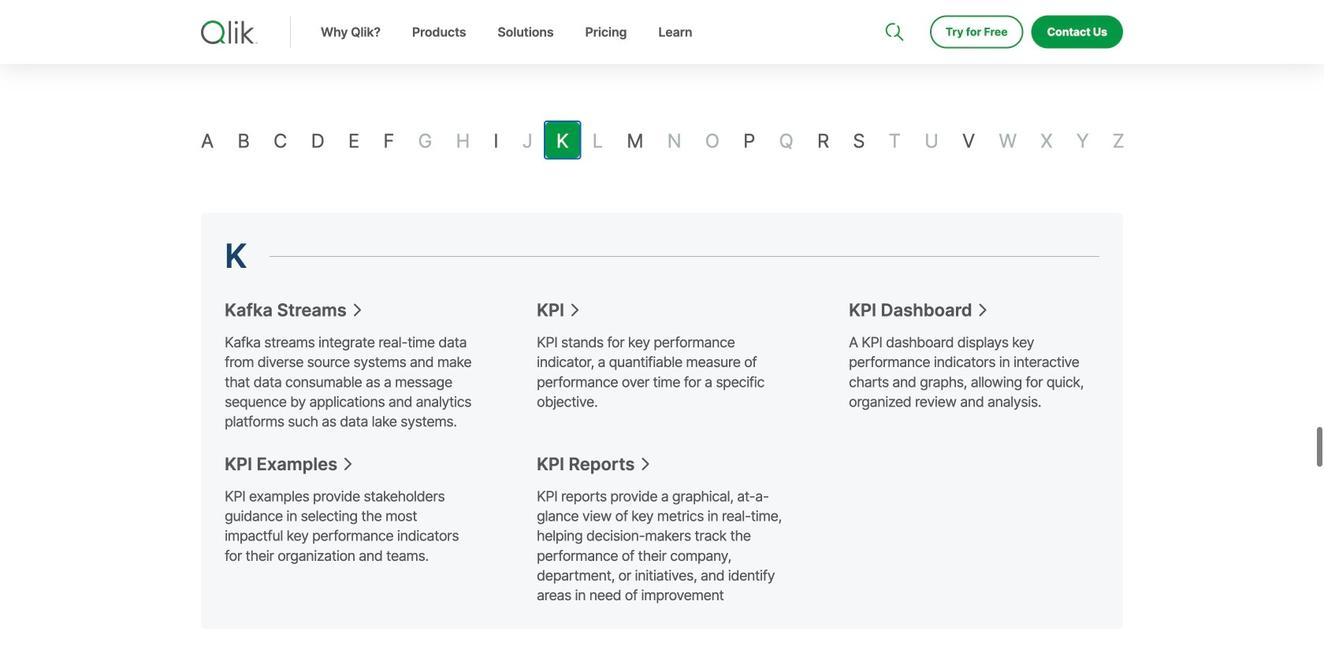 Task type: locate. For each thing, give the bounding box(es) containing it.
qlik image
[[201, 20, 258, 44]]

login image
[[1073, 0, 1086, 13]]



Task type: vqa. For each thing, say whether or not it's contained in the screenshot.
Support icon
yes



Task type: describe. For each thing, give the bounding box(es) containing it.
support image
[[887, 0, 899, 13]]



